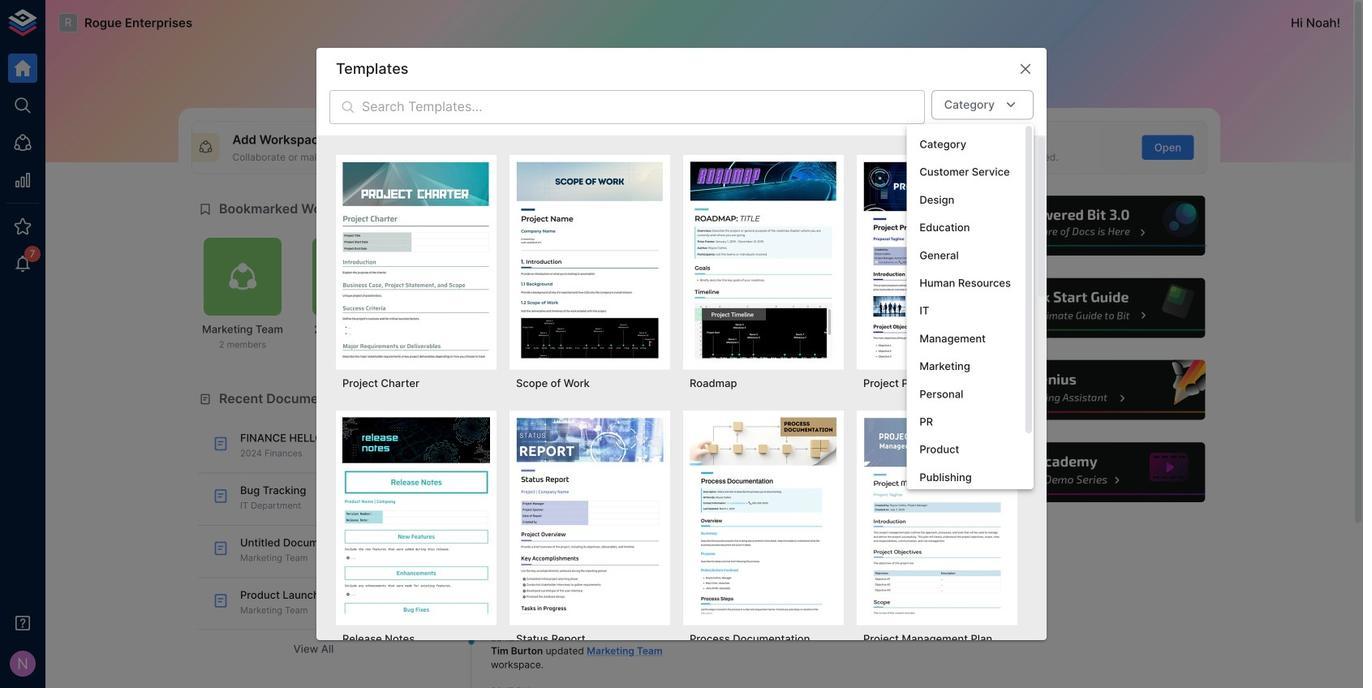 Task type: vqa. For each thing, say whether or not it's contained in the screenshot.
1st "Help" image from the bottom
yes



Task type: describe. For each thing, give the bounding box(es) containing it.
roadmap image
[[690, 161, 838, 358]]

4 help image from the top
[[963, 440, 1208, 505]]

3 help image from the top
[[963, 358, 1208, 422]]

status report image
[[516, 417, 664, 614]]

project proposal image
[[864, 161, 1011, 358]]

Search Templates... text field
[[362, 90, 925, 124]]



Task type: locate. For each thing, give the bounding box(es) containing it.
2 help image from the top
[[963, 276, 1208, 340]]

help image
[[963, 194, 1208, 258], [963, 276, 1208, 340], [963, 358, 1208, 422], [963, 440, 1208, 505]]

project management plan image
[[864, 417, 1011, 614]]

release notes image
[[342, 417, 490, 614]]

scope of work image
[[516, 161, 664, 358]]

1 help image from the top
[[963, 194, 1208, 258]]

project charter image
[[342, 161, 490, 358]]

dialog
[[317, 48, 1047, 688]]

process documentation image
[[690, 417, 838, 614]]



